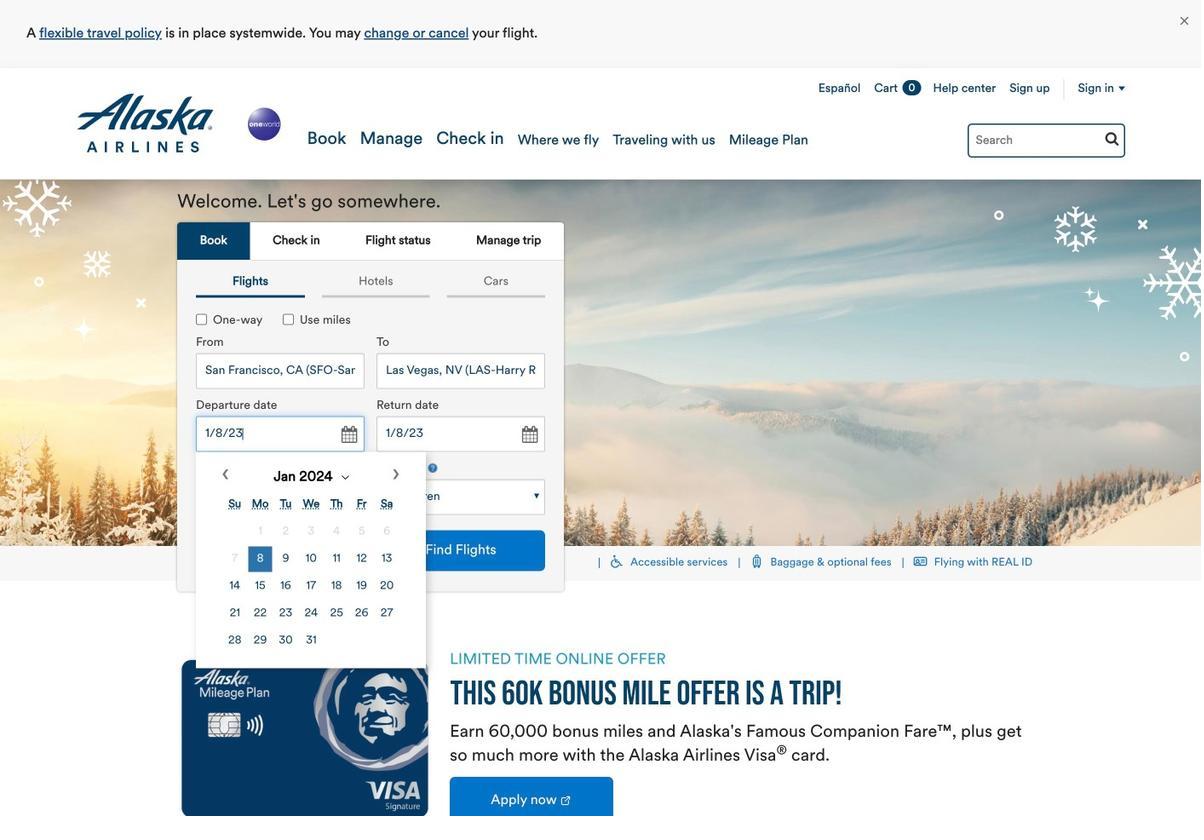 Task type: vqa. For each thing, say whether or not it's contained in the screenshot.
first Row from the top of the page
yes



Task type: describe. For each thing, give the bounding box(es) containing it.
3 row from the top
[[223, 574, 399, 599]]

visa card element
[[177, 649, 433, 816]]

2 open datepicker image from the left
[[517, 423, 541, 447]]

snow covered mountains and evergreen trees at dusk element
[[0, 180, 1202, 546]]

2 row from the top
[[223, 547, 399, 572]]

4 row from the top
[[223, 601, 399, 627]]



Task type: locate. For each thing, give the bounding box(es) containing it.
None checkbox
[[283, 314, 294, 325]]

cell
[[248, 519, 272, 545], [274, 519, 298, 545], [299, 519, 323, 545], [325, 519, 348, 545], [350, 519, 374, 545], [375, 519, 399, 545], [223, 547, 247, 572], [248, 547, 272, 572], [274, 547, 298, 572], [299, 547, 323, 572], [325, 547, 348, 572], [350, 547, 374, 572], [375, 547, 399, 572], [223, 574, 247, 599], [248, 574, 272, 599], [274, 574, 298, 599], [299, 574, 323, 599], [325, 574, 348, 599], [350, 574, 374, 599], [375, 574, 399, 599], [223, 601, 247, 627], [248, 601, 272, 627], [274, 601, 298, 627], [299, 601, 323, 627], [325, 601, 348, 627], [350, 601, 374, 627], [375, 601, 399, 627], [223, 628, 247, 654], [248, 628, 272, 654], [274, 628, 298, 654], [299, 628, 323, 654]]

0 vertical spatial tab list
[[177, 222, 564, 261]]

Search text field
[[968, 124, 1126, 158]]

tab list
[[177, 222, 564, 261], [187, 269, 554, 298]]

row
[[223, 519, 399, 545], [223, 547, 399, 572], [223, 574, 399, 599], [223, 601, 399, 627], [223, 628, 399, 654]]

5 row from the top
[[223, 628, 399, 654]]

1 open datepicker image from the left
[[337, 423, 360, 447]]

None checkbox
[[196, 314, 207, 325]]

None text field
[[196, 416, 365, 452], [377, 416, 545, 452], [196, 416, 365, 452], [377, 416, 545, 452]]

oneworld logo image
[[245, 104, 284, 144]]

form
[[183, 293, 551, 668]]

1 horizontal spatial open datepicker image
[[517, 423, 541, 447]]

search button image
[[1105, 131, 1120, 146]]

open datepicker image
[[337, 423, 360, 447], [517, 423, 541, 447]]

1 row from the top
[[223, 519, 399, 545]]

alaska airlines logo image
[[76, 94, 215, 153]]

0 horizontal spatial open datepicker image
[[337, 423, 360, 447]]

this 60k bonus mile offer is a trip. image
[[450, 680, 841, 714]]

grid
[[222, 490, 401, 656]]

1 vertical spatial tab list
[[187, 269, 554, 298]]

None text field
[[196, 353, 365, 389], [377, 353, 545, 389], [196, 353, 365, 389], [377, 353, 545, 389]]



